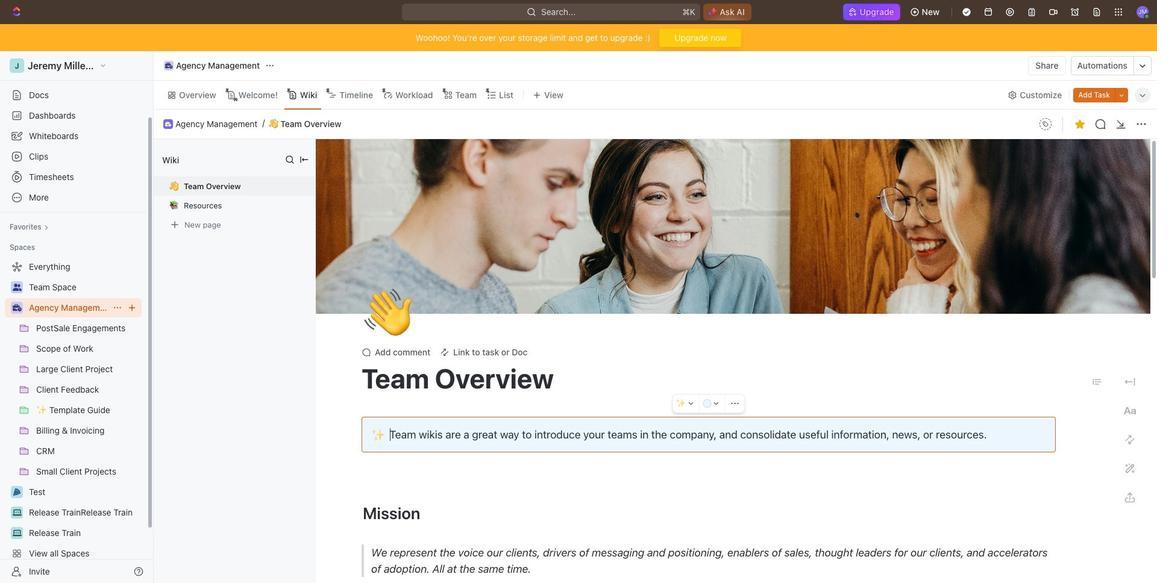Task type: vqa. For each thing, say whether or not it's contained in the screenshot.
Search...
no



Task type: locate. For each thing, give the bounding box(es) containing it.
business time image down business time icon
[[165, 122, 171, 126]]

tree
[[5, 257, 142, 583]]

blue image
[[703, 399, 711, 408]]

sidebar navigation
[[0, 51, 156, 583]]

1 horizontal spatial business time image
[[165, 122, 171, 126]]

business time image down user group image
[[12, 304, 21, 312]]

1 vertical spatial business time image
[[12, 304, 21, 312]]

pizza slice image
[[13, 489, 20, 496]]

laptop code image
[[12, 530, 21, 537]]

0 horizontal spatial business time image
[[12, 304, 21, 312]]

business time image
[[165, 122, 171, 126], [12, 304, 21, 312]]

0 vertical spatial business time image
[[165, 122, 171, 126]]



Task type: describe. For each thing, give the bounding box(es) containing it.
laptop code image
[[12, 509, 21, 516]]

business time image
[[165, 63, 173, 69]]

tree inside sidebar 'navigation'
[[5, 257, 142, 583]]

jeremy miller's workspace, , element
[[10, 58, 24, 73]]

user group image
[[12, 284, 21, 291]]



